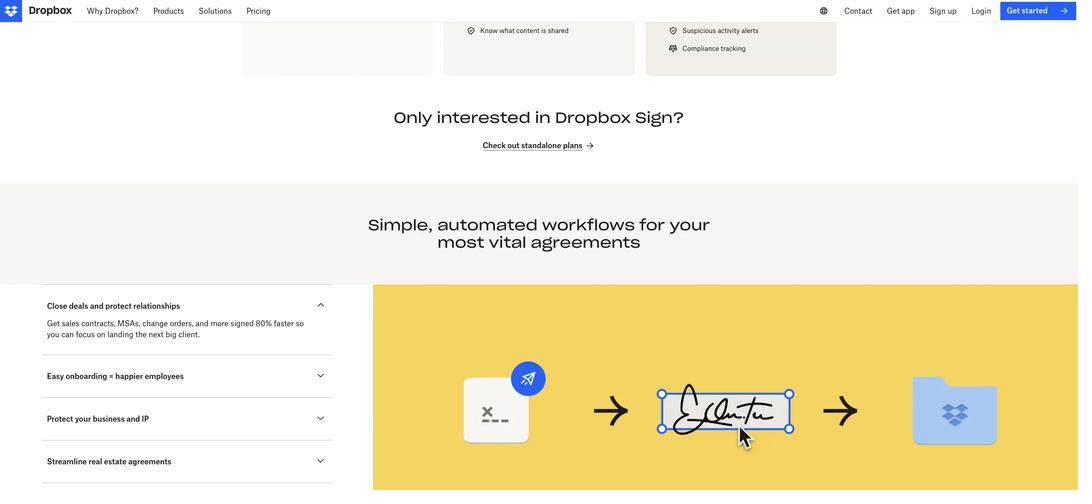 Task type: describe. For each thing, give the bounding box(es) containing it.
standalone
[[521, 141, 561, 151]]

business
[[93, 415, 125, 425]]

estate
[[104, 458, 127, 467]]

for
[[640, 216, 665, 235]]

is
[[541, 27, 547, 35]]

get app button
[[880, 0, 923, 22]]

=
[[109, 373, 114, 382]]

get for get started
[[1007, 6, 1020, 15]]

automated
[[438, 216, 538, 235]]

client.
[[179, 331, 200, 340]]

dropbox
[[555, 109, 631, 127]]

big
[[166, 331, 177, 340]]

solutions
[[199, 6, 232, 16]]

orders,
[[170, 320, 194, 329]]

know what content is shared
[[480, 27, 569, 35]]

faster
[[274, 320, 294, 329]]

an esignature workflow process using dropbox sign image
[[395, 307, 1056, 491]]

compliance
[[683, 45, 719, 52]]

on
[[97, 331, 106, 340]]

you
[[47, 331, 59, 340]]

protect your business and ip
[[47, 415, 149, 425]]

check out standalone plans
[[483, 141, 583, 151]]

sign?
[[636, 109, 685, 127]]

and inside get sales contracts, msas, change orders, and more signed 80% faster so you can focus on landing the next big client.
[[196, 320, 209, 329]]

streamline real estate agreements
[[47, 458, 171, 467]]

pricing link
[[239, 0, 278, 22]]

content
[[517, 27, 540, 35]]

why dropbox?
[[87, 6, 139, 16]]

close
[[47, 302, 67, 311]]

dropbox?
[[105, 6, 139, 16]]

streamline
[[47, 458, 87, 467]]

started
[[1022, 6, 1048, 15]]

change
[[142, 320, 168, 329]]

so
[[296, 320, 304, 329]]

your inside simple, automated workflows for your most vital agreements
[[670, 216, 710, 235]]

focus
[[76, 331, 95, 340]]

get started
[[1007, 6, 1048, 15]]

check
[[483, 141, 506, 151]]

get for get app
[[887, 6, 900, 16]]

get started link
[[1001, 2, 1077, 20]]

up
[[948, 6, 957, 16]]

in
[[535, 109, 551, 127]]

shared
[[548, 27, 569, 35]]

what
[[500, 27, 515, 35]]

login
[[972, 6, 992, 16]]

0 horizontal spatial and
[[90, 302, 104, 311]]

check out standalone plans link
[[483, 141, 596, 152]]

vital
[[489, 234, 527, 252]]

ip
[[142, 415, 149, 425]]

out
[[508, 141, 520, 151]]

protect
[[105, 302, 132, 311]]

suspicious activity alerts
[[683, 27, 759, 35]]

products
[[153, 6, 184, 16]]

agreements inside simple, automated workflows for your most vital agreements
[[531, 234, 641, 252]]

happier
[[115, 373, 143, 382]]

know
[[480, 27, 498, 35]]

sign
[[930, 6, 946, 16]]

relationships
[[133, 302, 180, 311]]

employees
[[145, 373, 184, 382]]

compliance tracking
[[683, 45, 746, 52]]



Task type: vqa. For each thing, say whether or not it's contained in the screenshot.
this in More ways to add content Element
no



Task type: locate. For each thing, give the bounding box(es) containing it.
contact
[[845, 6, 873, 16]]

plans
[[563, 141, 583, 151]]

landing
[[108, 331, 134, 340]]

the
[[136, 331, 147, 340]]

protect
[[47, 415, 73, 425]]

and up client.
[[196, 320, 209, 329]]

contact button
[[837, 0, 880, 22]]

your right for
[[670, 216, 710, 235]]

get left app
[[887, 6, 900, 16]]

easy onboarding = happier employees
[[47, 373, 184, 382]]

msas,
[[118, 320, 140, 329]]

why dropbox? button
[[80, 0, 146, 22]]

tracking
[[721, 45, 746, 52]]

your
[[670, 216, 710, 235], [75, 415, 91, 425]]

1 vertical spatial agreements
[[128, 458, 171, 467]]

easy
[[47, 373, 64, 382]]

your right 'protect'
[[75, 415, 91, 425]]

real
[[89, 458, 102, 467]]

next
[[149, 331, 164, 340]]

products button
[[146, 0, 191, 22]]

0 vertical spatial and
[[90, 302, 104, 311]]

get left started
[[1007, 6, 1020, 15]]

0 horizontal spatial agreements
[[128, 458, 171, 467]]

1 vertical spatial your
[[75, 415, 91, 425]]

get inside dropdown button
[[887, 6, 900, 16]]

interested
[[437, 109, 531, 127]]

0 horizontal spatial your
[[75, 415, 91, 425]]

sign up
[[930, 6, 957, 16]]

alerts
[[742, 27, 759, 35]]

get up you
[[47, 320, 60, 329]]

and
[[90, 302, 104, 311], [196, 320, 209, 329], [127, 415, 140, 425]]

1 horizontal spatial your
[[670, 216, 710, 235]]

simple, automated workflows for your most vital agreements
[[368, 216, 710, 252]]

why
[[87, 6, 103, 16]]

workflows
[[542, 216, 635, 235]]

pricing
[[247, 6, 271, 16]]

get app
[[887, 6, 915, 16]]

simple,
[[368, 216, 433, 235]]

sign up link
[[923, 0, 964, 22]]

suspicious
[[683, 27, 716, 35]]

get inside get sales contracts, msas, change orders, and more signed 80% faster so you can focus on landing the next big client.
[[47, 320, 60, 329]]

deals
[[69, 302, 88, 311]]

2 vertical spatial and
[[127, 415, 140, 425]]

and left "ip"
[[127, 415, 140, 425]]

0 horizontal spatial get
[[47, 320, 60, 329]]

2 horizontal spatial and
[[196, 320, 209, 329]]

solutions button
[[191, 0, 239, 22]]

most
[[438, 234, 485, 252]]

0 vertical spatial your
[[670, 216, 710, 235]]

onboarding
[[66, 373, 107, 382]]

signed
[[231, 320, 254, 329]]

2 horizontal spatial get
[[1007, 6, 1020, 15]]

80%
[[256, 320, 272, 329]]

can
[[61, 331, 74, 340]]

only
[[394, 109, 433, 127]]

1 horizontal spatial and
[[127, 415, 140, 425]]

get
[[1007, 6, 1020, 15], [887, 6, 900, 16], [47, 320, 60, 329]]

0 vertical spatial agreements
[[531, 234, 641, 252]]

app
[[902, 6, 915, 16]]

activity
[[718, 27, 740, 35]]

contracts,
[[81, 320, 116, 329]]

1 vertical spatial and
[[196, 320, 209, 329]]

and up contracts,
[[90, 302, 104, 311]]

get sales contracts, msas, change orders, and more signed 80% faster so you can focus on landing the next big client.
[[47, 320, 304, 340]]

1 horizontal spatial get
[[887, 6, 900, 16]]

agreements
[[531, 234, 641, 252], [128, 458, 171, 467]]

get for get sales contracts, msas, change orders, and more signed 80% faster so you can focus on landing the next big client.
[[47, 320, 60, 329]]

more
[[211, 320, 229, 329]]

get inside 'link'
[[1007, 6, 1020, 15]]

login link
[[964, 0, 999, 22]]

only interested in dropbox sign?
[[394, 109, 685, 127]]

1 horizontal spatial agreements
[[531, 234, 641, 252]]

close deals and protect relationships
[[47, 302, 180, 311]]

sales
[[62, 320, 79, 329]]



